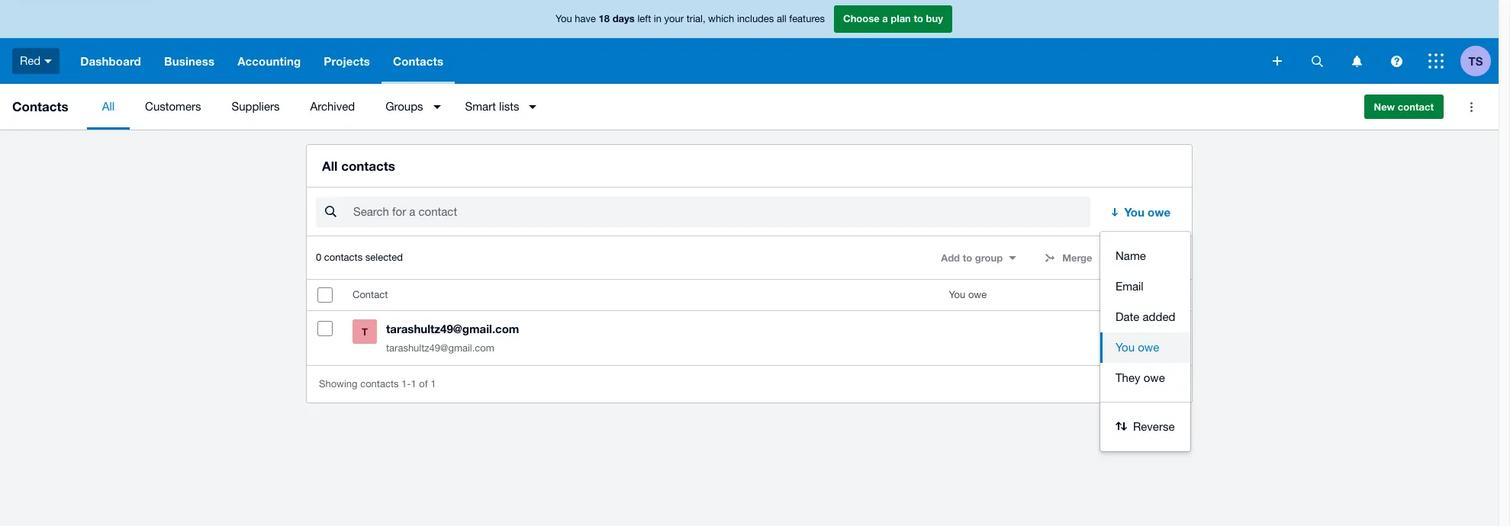 Task type: locate. For each thing, give the bounding box(es) containing it.
2 vertical spatial contacts
[[360, 379, 399, 390]]

0 vertical spatial they
[[1104, 289, 1125, 301]]

t
[[362, 326, 368, 338]]

all down archived button
[[322, 158, 338, 174]]

0 vertical spatial to
[[914, 12, 924, 25]]

1 horizontal spatial to
[[963, 252, 973, 264]]

they owe button
[[1101, 364, 1191, 394]]

reverse
[[1134, 421, 1175, 434]]

groups button
[[370, 84, 450, 130]]

1 horizontal spatial svg image
[[1273, 56, 1282, 66]]

group
[[1101, 232, 1191, 452]]

contacts
[[341, 158, 395, 174], [324, 252, 363, 264], [360, 379, 399, 390]]

they
[[1104, 289, 1125, 301], [1116, 372, 1141, 385]]

1 left of
[[411, 379, 416, 390]]

you down add
[[949, 289, 966, 301]]

contact list table element
[[307, 280, 1192, 366]]

you owe inside "contact list table" element
[[949, 289, 987, 301]]

to right add
[[963, 252, 973, 264]]

menu
[[87, 84, 1352, 130]]

tarashultz49@gmail.com
[[386, 322, 519, 336], [386, 343, 495, 354]]

contacts down archived button
[[341, 158, 395, 174]]

they owe down you owe button
[[1116, 372, 1165, 385]]

you up name
[[1125, 206, 1145, 219]]

contacts up groups button
[[393, 54, 444, 68]]

1 tarashultz49@gmail.com from the top
[[386, 322, 519, 336]]

to
[[914, 12, 924, 25], [963, 252, 973, 264]]

accounting button
[[226, 38, 312, 84]]

email button
[[1101, 272, 1191, 302]]

1 horizontal spatial contacts
[[393, 54, 444, 68]]

you owe inside button
[[1116, 341, 1160, 354]]

contacts inside popup button
[[393, 54, 444, 68]]

smart lists
[[465, 100, 519, 113]]

customers
[[145, 100, 201, 113]]

1 right of
[[431, 379, 436, 390]]

add to group
[[941, 252, 1003, 264]]

0 horizontal spatial svg image
[[44, 59, 52, 63]]

you owe down date added button
[[1116, 341, 1160, 354]]

owe down you owe button
[[1144, 372, 1165, 385]]

they up date
[[1104, 289, 1125, 301]]

0 vertical spatial contacts
[[393, 54, 444, 68]]

18
[[599, 12, 610, 25]]

owe down date added button
[[1138, 341, 1160, 354]]

0 horizontal spatial contacts
[[12, 98, 68, 115]]

you
[[556, 13, 572, 25], [1125, 206, 1145, 219], [949, 289, 966, 301], [1116, 341, 1135, 354]]

0 vertical spatial all
[[102, 100, 115, 113]]

choose
[[844, 12, 880, 25]]

you inside you owe button
[[1116, 341, 1135, 354]]

projects
[[324, 54, 370, 68]]

customers button
[[130, 84, 216, 130]]

2 vertical spatial you owe
[[1116, 341, 1160, 354]]

they down you owe button
[[1116, 372, 1141, 385]]

you owe down add to group at the right of the page
[[949, 289, 987, 301]]

1 vertical spatial they
[[1116, 372, 1141, 385]]

owe inside they owe button
[[1144, 372, 1165, 385]]

plan
[[891, 12, 911, 25]]

they owe
[[1104, 289, 1147, 301], [1116, 372, 1165, 385]]

1
[[411, 379, 416, 390], [431, 379, 436, 390]]

1 vertical spatial they owe
[[1116, 372, 1165, 385]]

all inside "button"
[[102, 100, 115, 113]]

contact
[[1398, 101, 1434, 113]]

you down date
[[1116, 341, 1135, 354]]

you owe
[[1125, 206, 1171, 219], [949, 289, 987, 301], [1116, 341, 1160, 354]]

0 horizontal spatial svg image
[[1312, 55, 1323, 67]]

contacts down red 'popup button'
[[12, 98, 68, 115]]

svg image
[[1429, 53, 1444, 69], [1312, 55, 1323, 67], [1391, 55, 1403, 67]]

contacts
[[393, 54, 444, 68], [12, 98, 68, 115]]

date added button
[[1101, 302, 1191, 333]]

email
[[1116, 280, 1144, 293]]

contacts left 1-
[[360, 379, 399, 390]]

group containing name
[[1101, 232, 1191, 452]]

showing
[[319, 379, 358, 390]]

1-
[[402, 379, 411, 390]]

2 1 from the left
[[431, 379, 436, 390]]

archived button
[[295, 84, 370, 130]]

have
[[575, 13, 596, 25]]

reverse button
[[1101, 412, 1191, 443]]

contacts right 0
[[324, 252, 363, 264]]

1 vertical spatial contacts
[[324, 252, 363, 264]]

list box
[[1101, 232, 1191, 403]]

in
[[654, 13, 662, 25]]

buy
[[926, 12, 943, 25]]

they owe inside they owe button
[[1116, 372, 1165, 385]]

banner
[[0, 0, 1499, 84]]

group
[[975, 252, 1003, 264]]

1 vertical spatial you owe
[[949, 289, 987, 301]]

all
[[102, 100, 115, 113], [322, 158, 338, 174]]

0 vertical spatial contacts
[[341, 158, 395, 174]]

date added
[[1116, 311, 1176, 324]]

of
[[419, 379, 428, 390]]

contacts for all
[[341, 158, 395, 174]]

which
[[708, 13, 735, 25]]

to left buy
[[914, 12, 924, 25]]

0 vertical spatial they owe
[[1104, 289, 1147, 301]]

added
[[1143, 311, 1176, 324]]

1 horizontal spatial all
[[322, 158, 338, 174]]

they owe up date
[[1104, 289, 1147, 301]]

dashboard
[[80, 54, 141, 68]]

archive button
[[1111, 246, 1183, 270]]

new
[[1374, 101, 1396, 113]]

all down dashboard
[[102, 100, 115, 113]]

you owe up name button
[[1125, 206, 1171, 219]]

1 vertical spatial tarashultz49@gmail.com
[[386, 343, 495, 354]]

2 horizontal spatial svg image
[[1352, 55, 1362, 67]]

0 horizontal spatial 1
[[411, 379, 416, 390]]

projects button
[[312, 38, 382, 84]]

you owe button
[[1100, 197, 1183, 228]]

1 vertical spatial to
[[963, 252, 973, 264]]

owe up archive
[[1148, 206, 1171, 219]]

ts button
[[1461, 38, 1499, 84]]

0 vertical spatial tarashultz49@gmail.com
[[386, 322, 519, 336]]

merge
[[1063, 252, 1093, 264]]

contacts for 0
[[324, 252, 363, 264]]

lists
[[499, 100, 519, 113]]

0 horizontal spatial all
[[102, 100, 115, 113]]

0 vertical spatial you owe
[[1125, 206, 1171, 219]]

svg image
[[1352, 55, 1362, 67], [1273, 56, 1282, 66], [44, 59, 52, 63]]

2 tarashultz49@gmail.com from the top
[[386, 343, 495, 354]]

they inside "contact list table" element
[[1104, 289, 1125, 301]]

smart lists button
[[450, 84, 546, 130]]

choose a plan to buy
[[844, 12, 943, 25]]

contact
[[353, 289, 388, 301]]

1 horizontal spatial svg image
[[1391, 55, 1403, 67]]

1 horizontal spatial 1
[[431, 379, 436, 390]]

showing contacts 1-1 of 1
[[319, 379, 436, 390]]

svg image inside red 'popup button'
[[44, 59, 52, 63]]

you left have
[[556, 13, 572, 25]]

all for all
[[102, 100, 115, 113]]

1 vertical spatial all
[[322, 158, 338, 174]]

owe
[[1148, 206, 1171, 219], [969, 289, 987, 301], [1128, 289, 1147, 301], [1138, 341, 1160, 354], [1144, 372, 1165, 385]]

suppliers button
[[216, 84, 295, 130]]



Task type: describe. For each thing, give the bounding box(es) containing it.
name button
[[1101, 241, 1191, 272]]

business button
[[153, 38, 226, 84]]

red button
[[0, 38, 69, 84]]

menu containing all
[[87, 84, 1352, 130]]

features
[[790, 13, 825, 25]]

you have 18 days left in your trial, which includes all features
[[556, 12, 825, 25]]

owe down add to group popup button
[[969, 289, 987, 301]]

business
[[164, 54, 215, 68]]

new contact
[[1374, 101, 1434, 113]]

you inside you owe popup button
[[1125, 206, 1145, 219]]

owe inside you owe popup button
[[1148, 206, 1171, 219]]

merge button
[[1035, 246, 1102, 270]]

trial,
[[687, 13, 706, 25]]

tarashultz49@gmail.com inside tarashultz49@gmail.com tarashultz49@gmail.com
[[386, 343, 495, 354]]

owe up date added
[[1128, 289, 1147, 301]]

ts
[[1469, 54, 1484, 68]]

suppliers
[[232, 100, 280, 113]]

0 contacts selected
[[316, 252, 403, 264]]

all for all contacts
[[322, 158, 338, 174]]

you inside "contact list table" element
[[949, 289, 966, 301]]

a
[[883, 12, 888, 25]]

archived
[[310, 100, 355, 113]]

accounting
[[238, 54, 301, 68]]

list box containing name
[[1101, 232, 1191, 403]]

contacts for showing
[[360, 379, 399, 390]]

banner containing ts
[[0, 0, 1499, 84]]

add
[[941, 252, 960, 264]]

1 vertical spatial contacts
[[12, 98, 68, 115]]

dashboard link
[[69, 38, 153, 84]]

smart
[[465, 100, 496, 113]]

name
[[1116, 250, 1146, 263]]

actions menu image
[[1456, 92, 1487, 122]]

you inside the you have 18 days left in your trial, which includes all features
[[556, 13, 572, 25]]

groups
[[386, 100, 423, 113]]

new contact button
[[1365, 95, 1444, 119]]

tarashultz49@gmail.com tarashultz49@gmail.com
[[386, 322, 519, 354]]

you owe button
[[1101, 333, 1191, 364]]

they owe inside "contact list table" element
[[1104, 289, 1147, 301]]

you owe inside popup button
[[1125, 206, 1171, 219]]

your
[[665, 13, 684, 25]]

left
[[638, 13, 651, 25]]

selected
[[365, 252, 403, 264]]

days
[[613, 12, 635, 25]]

owe inside you owe button
[[1138, 341, 1160, 354]]

contacts button
[[382, 38, 455, 84]]

includes
[[737, 13, 774, 25]]

date
[[1116, 311, 1140, 324]]

2 horizontal spatial svg image
[[1429, 53, 1444, 69]]

all
[[777, 13, 787, 25]]

all contacts
[[322, 158, 395, 174]]

all button
[[87, 84, 130, 130]]

archive
[[1139, 252, 1174, 264]]

1 1 from the left
[[411, 379, 416, 390]]

0
[[316, 252, 322, 264]]

0 horizontal spatial to
[[914, 12, 924, 25]]

they inside button
[[1116, 372, 1141, 385]]

Search for a contact field
[[352, 198, 1091, 227]]

to inside popup button
[[963, 252, 973, 264]]

red
[[20, 54, 41, 67]]

add to group button
[[932, 246, 1026, 270]]



Task type: vqa. For each thing, say whether or not it's contained in the screenshot.
the left the
no



